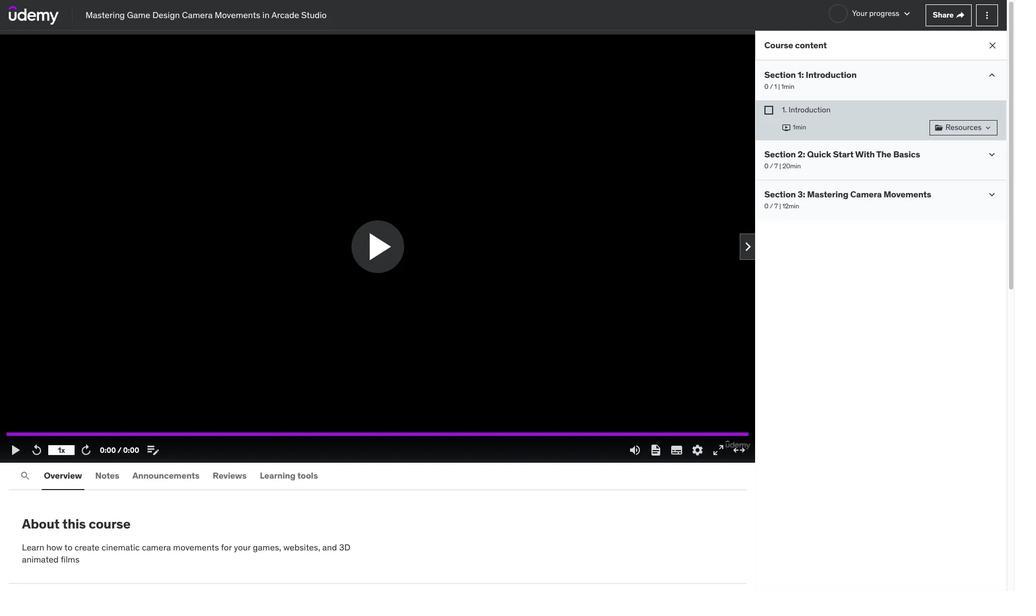 Task type: locate. For each thing, give the bounding box(es) containing it.
section inside section 1: introduction 0 / 1 | 1min
[[765, 69, 797, 80]]

1 vertical spatial section
[[765, 148, 797, 159]]

section up 1
[[765, 69, 797, 80]]

quick
[[808, 148, 832, 159]]

3 section from the top
[[765, 189, 797, 200]]

1 vertical spatial introduction
[[789, 105, 831, 115]]

mastering right 3:
[[808, 189, 849, 200]]

1 horizontal spatial mastering
[[808, 189, 849, 200]]

1 vertical spatial small image
[[987, 70, 998, 81]]

section inside section 2: quick start with the basics 0 / 7 | 20min
[[765, 148, 797, 159]]

course
[[765, 40, 794, 51]]

0 vertical spatial mastering
[[86, 9, 125, 20]]

0 horizontal spatial xsmall image
[[935, 123, 944, 132]]

small image
[[987, 189, 998, 200]]

your progress
[[853, 8, 900, 18]]

small image down close course content sidebar icon
[[987, 70, 998, 81]]

| inside 'section 3: mastering camera movements 0 / 7 | 12min'
[[780, 202, 782, 210]]

2:
[[798, 148, 806, 159]]

3d
[[339, 542, 351, 553]]

0 vertical spatial xsmall image
[[957, 11, 965, 19]]

movements
[[215, 9, 261, 20], [884, 189, 932, 200]]

3:
[[798, 189, 806, 200]]

overview button
[[42, 463, 84, 490]]

0 inside section 1: introduction 0 / 1 | 1min
[[765, 82, 769, 91]]

| left '12min'
[[780, 202, 782, 210]]

small image down resources dropdown button
[[987, 149, 998, 160]]

0 vertical spatial introduction
[[806, 69, 857, 80]]

camera for design
[[182, 9, 213, 20]]

1 horizontal spatial xsmall image
[[957, 11, 965, 19]]

1 horizontal spatial movements
[[884, 189, 932, 200]]

section for section 3: mastering camera movements
[[765, 189, 797, 200]]

2 vertical spatial 0
[[765, 202, 769, 210]]

1 vertical spatial |
[[780, 162, 782, 170]]

section up 20min
[[765, 148, 797, 159]]

0 horizontal spatial xsmall image
[[765, 106, 774, 115]]

1 vertical spatial 0
[[765, 162, 769, 170]]

0 left 20min
[[765, 162, 769, 170]]

0:00 / 0:00
[[100, 445, 139, 455]]

0 horizontal spatial 0:00
[[100, 445, 116, 455]]

mastering
[[86, 9, 125, 20], [808, 189, 849, 200]]

introduction
[[806, 69, 857, 80], [789, 105, 831, 115]]

course
[[89, 516, 131, 533]]

1 horizontal spatial 0:00
[[123, 445, 139, 455]]

0 horizontal spatial mastering
[[86, 9, 125, 20]]

with
[[856, 148, 876, 159]]

camera inside 'section 3: mastering camera movements 0 / 7 | 12min'
[[851, 189, 883, 200]]

introduction right 1.
[[789, 105, 831, 115]]

movements down basics
[[884, 189, 932, 200]]

1min right play introduction image
[[794, 123, 807, 131]]

animated
[[22, 554, 59, 565]]

0 vertical spatial small image
[[902, 8, 913, 19]]

small image right progress
[[902, 8, 913, 19]]

notes button
[[93, 463, 122, 490]]

/ inside section 2: quick start with the basics 0 / 7 | 20min
[[770, 162, 774, 170]]

small image for section 2: quick start with the basics
[[987, 149, 998, 160]]

| right 1
[[779, 82, 781, 91]]

search image
[[20, 471, 31, 482]]

| left 20min
[[780, 162, 782, 170]]

introduction inside section 1: introduction 0 / 1 | 1min
[[806, 69, 857, 80]]

learn
[[22, 542, 44, 553]]

1min
[[782, 82, 795, 91], [794, 123, 807, 131]]

section 1: introduction 0 / 1 | 1min
[[765, 69, 857, 91]]

1 7 from the top
[[775, 162, 779, 170]]

progress
[[870, 8, 900, 18]]

xsmall image
[[935, 123, 944, 132], [985, 123, 993, 132]]

xsmall image left 1.
[[765, 106, 774, 115]]

play video image
[[362, 229, 398, 265]]

|
[[779, 82, 781, 91], [780, 162, 782, 170], [780, 202, 782, 210]]

1 vertical spatial 7
[[775, 202, 779, 210]]

0 vertical spatial 7
[[775, 162, 779, 170]]

2 vertical spatial |
[[780, 202, 782, 210]]

progress bar slider
[[7, 428, 749, 441]]

/
[[770, 82, 774, 91], [770, 162, 774, 170], [770, 202, 774, 210], [117, 445, 122, 455]]

xsmall image right share
[[957, 11, 965, 19]]

0 horizontal spatial camera
[[182, 9, 213, 20]]

camera right design
[[182, 9, 213, 20]]

announcements button
[[130, 463, 202, 490]]

mastering game design camera movements in arcade studio link
[[86, 9, 327, 21]]

1 vertical spatial camera
[[851, 189, 883, 200]]

movements for mastering
[[884, 189, 932, 200]]

xsmall image right resources
[[985, 123, 993, 132]]

7 inside section 2: quick start with the basics 0 / 7 | 20min
[[775, 162, 779, 170]]

1 xsmall image from the left
[[935, 123, 944, 132]]

/ up notes on the bottom left of the page
[[117, 445, 122, 455]]

section 2: quick start with the basics button
[[765, 148, 921, 160]]

/ left '12min'
[[770, 202, 774, 210]]

7 left '12min'
[[775, 202, 779, 210]]

to
[[65, 542, 73, 553]]

1min right 1
[[782, 82, 795, 91]]

| inside section 2: quick start with the basics 0 / 7 | 20min
[[780, 162, 782, 170]]

1 vertical spatial mastering
[[808, 189, 849, 200]]

small image inside the your progress dropdown button
[[902, 8, 913, 19]]

0:00 right forward 5 seconds image on the bottom
[[100, 445, 116, 455]]

xsmall image inside share 'button'
[[957, 11, 965, 19]]

share
[[934, 10, 954, 20]]

0 vertical spatial 1min
[[782, 82, 795, 91]]

learning tools
[[260, 471, 318, 482]]

2 section from the top
[[765, 148, 797, 159]]

3 0 from the top
[[765, 202, 769, 210]]

small image
[[902, 8, 913, 19], [987, 70, 998, 81], [987, 149, 998, 160]]

small image for section 1: introduction
[[987, 70, 998, 81]]

1 section from the top
[[765, 69, 797, 80]]

0
[[765, 82, 769, 91], [765, 162, 769, 170], [765, 202, 769, 210]]

subtitles image
[[671, 444, 684, 457]]

2 vertical spatial section
[[765, 189, 797, 200]]

play image
[[9, 444, 22, 457]]

0 left 1
[[765, 82, 769, 91]]

1 horizontal spatial camera
[[851, 189, 883, 200]]

mute image
[[629, 444, 642, 457]]

about this course
[[22, 516, 131, 533]]

0 vertical spatial |
[[779, 82, 781, 91]]

0:00 left add note image
[[123, 445, 139, 455]]

0 vertical spatial movements
[[215, 9, 261, 20]]

resources
[[946, 122, 982, 132]]

0 vertical spatial 0
[[765, 82, 769, 91]]

films
[[61, 554, 80, 565]]

2 vertical spatial small image
[[987, 149, 998, 160]]

1 0 from the top
[[765, 82, 769, 91]]

share button
[[926, 4, 972, 26]]

0 inside section 2: quick start with the basics 0 / 7 | 20min
[[765, 162, 769, 170]]

xsmall image left resources
[[935, 123, 944, 132]]

1 vertical spatial xsmall image
[[765, 106, 774, 115]]

0 vertical spatial section
[[765, 69, 797, 80]]

/ left 20min
[[770, 162, 774, 170]]

arcade
[[272, 9, 299, 20]]

section
[[765, 69, 797, 80], [765, 148, 797, 159], [765, 189, 797, 200]]

for
[[221, 542, 232, 553]]

1 vertical spatial movements
[[884, 189, 932, 200]]

0 horizontal spatial movements
[[215, 9, 261, 20]]

movements inside 'section 3: mastering camera movements 0 / 7 | 12min'
[[884, 189, 932, 200]]

learning tools button
[[258, 463, 320, 490]]

7 left 20min
[[775, 162, 779, 170]]

camera
[[182, 9, 213, 20], [851, 189, 883, 200]]

0:00
[[100, 445, 116, 455], [123, 445, 139, 455]]

1 horizontal spatial xsmall image
[[985, 123, 993, 132]]

1:
[[798, 69, 805, 80]]

2 7 from the top
[[775, 202, 779, 210]]

learn how to create cinematic camera movements for your games, websites, and 3d animated films
[[22, 542, 351, 565]]

2 0 from the top
[[765, 162, 769, 170]]

7
[[775, 162, 779, 170], [775, 202, 779, 210]]

introduction right '1:'
[[806, 69, 857, 80]]

section up '12min'
[[765, 189, 797, 200]]

actions image
[[982, 10, 993, 21]]

0 vertical spatial camera
[[182, 9, 213, 20]]

0 left '12min'
[[765, 202, 769, 210]]

go to next lecture image
[[739, 238, 757, 256]]

/ left 1
[[770, 82, 774, 91]]

forward 5 seconds image
[[80, 444, 93, 457]]

camera down with
[[851, 189, 883, 200]]

mastering left game
[[86, 9, 125, 20]]

how
[[46, 542, 63, 553]]

movements left in
[[215, 9, 261, 20]]

1x button
[[48, 441, 75, 460]]

section inside 'section 3: mastering camera movements 0 / 7 | 12min'
[[765, 189, 797, 200]]

xsmall image
[[957, 11, 965, 19], [765, 106, 774, 115]]



Task type: vqa. For each thing, say whether or not it's contained in the screenshot.
right Students
no



Task type: describe. For each thing, give the bounding box(es) containing it.
your
[[234, 542, 251, 553]]

1.
[[783, 105, 787, 115]]

basics
[[894, 148, 921, 159]]

2 0:00 from the left
[[123, 445, 139, 455]]

this
[[62, 516, 86, 533]]

1. introduction
[[783, 105, 831, 115]]

section 2: quick start with the basics 0 / 7 | 20min
[[765, 148, 921, 170]]

7 inside 'section 3: mastering camera movements 0 / 7 | 12min'
[[775, 202, 779, 210]]

game
[[127, 9, 150, 20]]

mastering inside mastering game design camera movements in arcade studio link
[[86, 9, 125, 20]]

add note image
[[146, 444, 160, 457]]

websites,
[[284, 542, 320, 553]]

expanded view image
[[733, 444, 746, 457]]

movements for design
[[215, 9, 261, 20]]

section for section 1: introduction
[[765, 69, 797, 80]]

studio
[[301, 9, 327, 20]]

section 3: mastering camera movements 0 / 7 | 12min
[[765, 189, 932, 210]]

section 1: introduction button
[[765, 69, 857, 80]]

| inside section 1: introduction 0 / 1 | 1min
[[779, 82, 781, 91]]

resources button
[[930, 120, 998, 135]]

overview
[[44, 471, 82, 482]]

rewind 5 seconds image
[[30, 444, 43, 457]]

/ inside section 1: introduction 0 / 1 | 1min
[[770, 82, 774, 91]]

play introduction image
[[783, 123, 791, 132]]

1 vertical spatial 1min
[[794, 123, 807, 131]]

reviews button
[[211, 463, 249, 490]]

close course content sidebar image
[[988, 40, 999, 51]]

mastering inside 'section 3: mastering camera movements 0 / 7 | 12min'
[[808, 189, 849, 200]]

udemy image
[[9, 6, 59, 24]]

transcript in sidebar region image
[[650, 444, 663, 457]]

1 0:00 from the left
[[100, 445, 116, 455]]

content
[[796, 40, 828, 51]]

your
[[853, 8, 868, 18]]

1min inside section 1: introduction 0 / 1 | 1min
[[782, 82, 795, 91]]

and
[[323, 542, 337, 553]]

2 xsmall image from the left
[[985, 123, 993, 132]]

create
[[75, 542, 100, 553]]

reviews
[[213, 471, 247, 482]]

20min
[[783, 162, 802, 170]]

camera
[[142, 542, 171, 553]]

section 3: mastering camera movements button
[[765, 189, 932, 200]]

games,
[[253, 542, 281, 553]]

mastering game design camera movements in arcade studio
[[86, 9, 327, 20]]

1x
[[58, 445, 65, 455]]

the
[[877, 148, 892, 159]]

12min
[[783, 202, 800, 210]]

announcements
[[133, 471, 200, 482]]

cinematic
[[102, 542, 140, 553]]

tools
[[298, 471, 318, 482]]

section for section 2: quick start with the basics
[[765, 148, 797, 159]]

in
[[263, 9, 270, 20]]

sidebar element
[[756, 31, 1008, 592]]

/ inside 'section 3: mastering camera movements 0 / 7 | 12min'
[[770, 202, 774, 210]]

1
[[775, 82, 778, 91]]

movements
[[173, 542, 219, 553]]

course content
[[765, 40, 828, 51]]

settings image
[[691, 444, 705, 457]]

0 inside 'section 3: mastering camera movements 0 / 7 | 12min'
[[765, 202, 769, 210]]

your progress button
[[829, 4, 913, 23]]

about
[[22, 516, 60, 533]]

learning
[[260, 471, 296, 482]]

fullscreen image
[[712, 444, 725, 457]]

camera for mastering
[[851, 189, 883, 200]]

design
[[152, 9, 180, 20]]

start
[[834, 148, 854, 159]]

notes
[[95, 471, 119, 482]]



